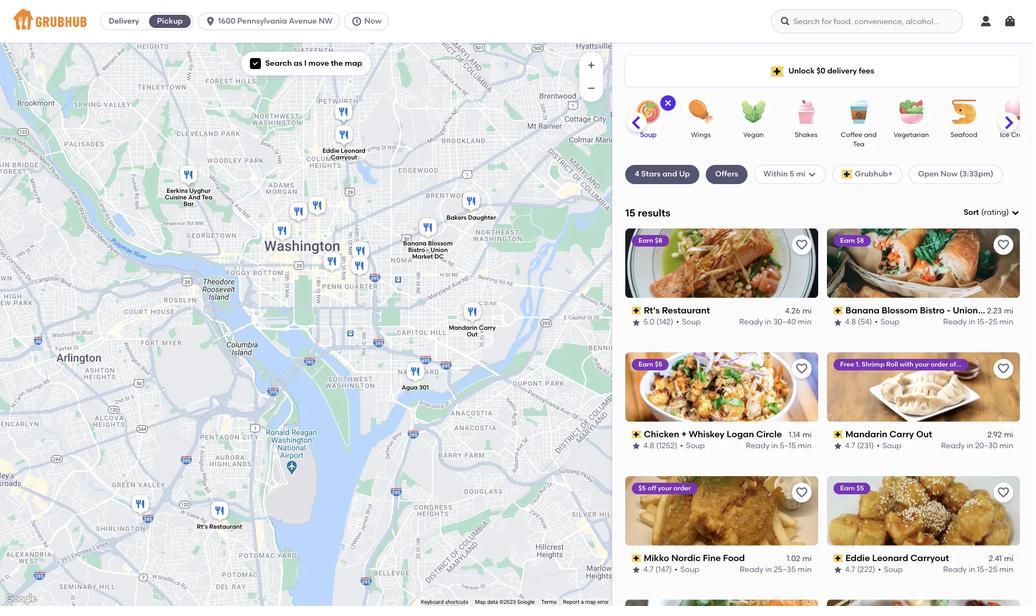Task type: locate. For each thing, give the bounding box(es) containing it.
1 subscription pass image from the top
[[632, 307, 642, 315]]

grubhub+
[[855, 170, 893, 179]]

0 horizontal spatial out
[[467, 331, 478, 338]]

1 vertical spatial and
[[663, 170, 678, 179]]

• for restaurant
[[676, 318, 679, 327]]

1 $8 from the left
[[655, 237, 663, 244]]

0 horizontal spatial rt's restaurant
[[197, 524, 242, 531]]

4.8 (1252)
[[644, 442, 678, 451]]

pennsylvania
[[237, 16, 287, 26]]

1 horizontal spatial and
[[864, 131, 877, 139]]

0 vertical spatial bistro
[[408, 246, 425, 254]]

1 horizontal spatial map
[[585, 599, 596, 605]]

4.26 mi
[[785, 307, 812, 316]]

1 subscription pass image from the top
[[834, 307, 844, 315]]

mikko nordic fine food image
[[288, 201, 310, 225]]

soup for fine
[[681, 565, 700, 575]]

2 15–25 from the top
[[978, 565, 998, 575]]

svg image left search
[[252, 60, 259, 67]]

0 horizontal spatial earn $8
[[639, 237, 663, 244]]

0 vertical spatial and
[[864, 131, 877, 139]]

4.8 down chicken
[[644, 442, 655, 451]]

0 horizontal spatial now
[[365, 16, 382, 26]]

eddie down the pho viet usa image
[[322, 147, 339, 154]]

• right (147)
[[675, 565, 678, 575]]

0 horizontal spatial svg image
[[252, 60, 259, 67]]

- inside banana blossom bistro - union market dc mandarin carry out
[[426, 246, 429, 254]]

cuisine
[[165, 194, 187, 201]]

1 vertical spatial carry
[[890, 429, 914, 440]]

1 horizontal spatial bistro
[[920, 305, 945, 316]]

order right off
[[674, 484, 691, 492]]

$5 for eddie
[[857, 484, 864, 492]]

coffee
[[841, 131, 863, 139]]

4.8
[[845, 318, 856, 327], [644, 442, 655, 451]]

1 vertical spatial union
[[953, 305, 978, 316]]

0 vertical spatial blossom
[[428, 240, 453, 247]]

agua 301 image
[[404, 361, 426, 385]]

0 horizontal spatial market
[[412, 253, 433, 260]]

now right nw
[[365, 16, 382, 26]]

map right the
[[345, 59, 362, 68]]

0 vertical spatial dc
[[434, 253, 444, 260]]

• soup for blossom
[[875, 318, 900, 327]]

0 vertical spatial eddie
[[322, 147, 339, 154]]

0 vertical spatial restaurant
[[662, 305, 710, 316]]

carryout inside eddie leonard carryout
[[331, 154, 357, 161]]

$5
[[655, 361, 663, 368], [639, 484, 646, 492], [857, 484, 864, 492]]

0 horizontal spatial union
[[430, 246, 448, 254]]

minus icon image
[[586, 83, 597, 94]]

mandarin carry out logo image
[[827, 352, 1020, 422]]

save this restaurant button
[[792, 235, 812, 255], [994, 235, 1014, 255], [792, 359, 812, 379], [994, 359, 1014, 379], [792, 483, 812, 503], [994, 483, 1014, 503]]

1 vertical spatial carryout
[[911, 553, 950, 563]]

1 vertical spatial order
[[674, 484, 691, 492]]

eddie leonard carryout logo image
[[827, 476, 1020, 546]]

star icon image for banana blossom bistro - union market dc
[[834, 318, 843, 327]]

1 horizontal spatial union
[[953, 305, 978, 316]]

min
[[798, 318, 812, 327], [1000, 318, 1014, 327], [798, 442, 812, 451], [1000, 442, 1014, 451], [798, 565, 812, 575], [1000, 565, 1014, 575]]

rt's restaurant image
[[209, 500, 231, 524]]

earn $8 for banana
[[841, 237, 864, 244]]

report a map error link
[[563, 599, 609, 605]]

subscription pass image
[[632, 307, 642, 315], [632, 431, 642, 439], [632, 555, 642, 562]]

0 horizontal spatial dc
[[434, 253, 444, 260]]

eddie
[[322, 147, 339, 154], [846, 553, 870, 563]]

your right off
[[658, 484, 672, 492]]

save this restaurant image
[[796, 238, 809, 252], [997, 238, 1011, 252], [997, 362, 1011, 375]]

1 horizontal spatial -
[[947, 305, 951, 316]]

soup right "(222)"
[[884, 565, 903, 575]]

$8
[[655, 237, 663, 244], [857, 237, 864, 244]]

leonard
[[341, 147, 365, 154], [873, 553, 909, 563]]

2 vertical spatial subscription pass image
[[632, 555, 642, 562]]

0 horizontal spatial leonard
[[341, 147, 365, 154]]

ready in 20–30 min
[[942, 442, 1014, 451]]

• right "(142)"
[[676, 318, 679, 327]]

2 vertical spatial subscription pass image
[[834, 555, 844, 562]]

ready in 15–25 min down 2.23
[[944, 318, 1014, 327]]

0 horizontal spatial mandarin
[[449, 325, 477, 332]]

agua
[[402, 384, 418, 391]]

$8 for rt's
[[655, 237, 663, 244]]

mi right "1.02"
[[803, 554, 812, 564]]

terms
[[541, 599, 557, 605]]

0 vertical spatial your
[[915, 361, 930, 368]]

earn for eddie leonard carryout
[[841, 484, 855, 492]]

1 vertical spatial rt's
[[197, 524, 208, 531]]

nordic
[[672, 553, 701, 563]]

1 vertical spatial market
[[981, 305, 1011, 316]]

star icon image left 4.7 (231)
[[834, 442, 843, 451]]

0 horizontal spatial tea
[[202, 194, 212, 201]]

mi for carryout
[[1005, 554, 1014, 564]]

pickup
[[157, 16, 183, 26]]

out down mandarin carry out logo
[[917, 429, 933, 440]]

eddie up 4.7 (222)
[[846, 553, 870, 563]]

15–25 down 2.41
[[978, 565, 998, 575]]

$5 down 4.7 (231)
[[857, 484, 864, 492]]

5
[[790, 170, 795, 179]]

1 horizontal spatial eddie leonard carryout
[[846, 553, 950, 563]]

now button
[[344, 13, 393, 30]]

earn $5 down 4.7 (231)
[[841, 484, 864, 492]]

• soup for restaurant
[[676, 318, 701, 327]]

svg image right )
[[1012, 208, 1020, 217]]

ready for rt's restaurant
[[740, 318, 763, 327]]

sort ( rating )
[[964, 208, 1009, 217]]

1 vertical spatial svg image
[[1012, 208, 1020, 217]]

• right (231)
[[877, 442, 880, 451]]

0 vertical spatial rt's
[[644, 305, 660, 316]]

0 horizontal spatial bistro
[[408, 246, 425, 254]]

30–40
[[774, 318, 796, 327]]

0 horizontal spatial blossom
[[428, 240, 453, 247]]

restaurant inside map region
[[209, 524, 242, 531]]

• soup right "(142)"
[[676, 318, 701, 327]]

union inside banana blossom bistro - union market dc mandarin carry out
[[430, 246, 448, 254]]

ready in 15–25 min down 2.41
[[944, 565, 1014, 575]]

1 ready in 15–25 min from the top
[[944, 318, 1014, 327]]

1 vertical spatial restaurant
[[209, 524, 242, 531]]

mi right 2.92
[[1005, 430, 1014, 440]]

your
[[915, 361, 930, 368], [658, 484, 672, 492]]

as
[[294, 59, 303, 68]]

restaurant
[[662, 305, 710, 316], [209, 524, 242, 531]]

0 horizontal spatial your
[[658, 484, 672, 492]]

0 horizontal spatial order
[[674, 484, 691, 492]]

0 horizontal spatial 4.8
[[644, 442, 655, 451]]

soup for out
[[883, 442, 902, 451]]

offers
[[716, 170, 739, 179]]

1 vertical spatial out
[[917, 429, 933, 440]]

0 vertical spatial eddie leonard carryout
[[322, 147, 365, 161]]

15
[[626, 206, 636, 219]]

min down 2.23 mi
[[1000, 318, 1014, 327]]

1 vertical spatial 4.8
[[644, 442, 655, 451]]

mandarin carry out image
[[461, 301, 483, 325]]

leonard up "(222)"
[[873, 553, 909, 563]]

mason's famous lobster rolls-arlington image
[[129, 493, 151, 518]]

• soup
[[676, 318, 701, 327], [875, 318, 900, 327], [680, 442, 705, 451], [877, 442, 902, 451], [675, 565, 700, 575], [879, 565, 903, 575]]

whiskey
[[689, 429, 725, 440]]

(231)
[[857, 442, 874, 451]]

2.92
[[988, 430, 1002, 440]]

+
[[682, 429, 687, 440]]

- down banana blossom bistro - union market dc icon
[[426, 246, 429, 254]]

min for mandarin carry out
[[1000, 442, 1014, 451]]

union
[[430, 246, 448, 254], [953, 305, 978, 316]]

carryout up sushi aoi logo
[[911, 553, 950, 563]]

nw
[[319, 16, 333, 26]]

earn $5
[[639, 361, 663, 368], [841, 484, 864, 492]]

carryout
[[331, 154, 357, 161], [911, 553, 950, 563]]

-
[[426, 246, 429, 254], [947, 305, 951, 316]]

seafood image
[[945, 100, 984, 124]]

eerkins uyghur cuisine and tea bar
[[165, 187, 212, 208]]

in for mikko nordic fine food
[[766, 565, 772, 575]]

)
[[1007, 208, 1009, 217]]

star icon image left 5.0
[[632, 318, 641, 327]]

0 vertical spatial banana
[[403, 240, 426, 247]]

2 earn $8 from the left
[[841, 237, 864, 244]]

earn $8
[[639, 237, 663, 244], [841, 237, 864, 244]]

star icon image left 4.7 (147)
[[632, 566, 641, 575]]

up
[[679, 170, 690, 179]]

2 subscription pass image from the top
[[632, 431, 642, 439]]

order left of
[[931, 361, 949, 368]]

1 vertical spatial ready in 15–25 min
[[944, 565, 1014, 575]]

mandarin
[[449, 325, 477, 332], [846, 429, 888, 440]]

dc
[[434, 253, 444, 260], [1013, 305, 1027, 316]]

mason's famous lobster rolls image
[[271, 220, 293, 244]]

1 15–25 from the top
[[978, 318, 998, 327]]

soup right "(142)"
[[682, 318, 701, 327]]

wings image
[[682, 100, 720, 124]]

save this restaurant image
[[796, 362, 809, 375], [796, 486, 809, 499], [997, 486, 1011, 499]]

1 horizontal spatial dc
[[1013, 305, 1027, 316]]

dc right 2.23
[[1013, 305, 1027, 316]]

map region
[[0, 32, 726, 606]]

bakers
[[446, 214, 467, 221]]

leonard down the pho viet usa image
[[341, 147, 365, 154]]

4.7 down mikko
[[644, 565, 654, 575]]

save this restaurant button for chicken + whiskey logan circle
[[792, 359, 812, 379]]

0 vertical spatial now
[[365, 16, 382, 26]]

sort
[[964, 208, 980, 217]]

subscription pass image for banana blossom bistro - union market dc
[[834, 307, 844, 315]]

0 vertical spatial 4.8
[[845, 318, 856, 327]]

min for eddie leonard carryout
[[1000, 565, 1014, 575]]

0 horizontal spatial earn $5
[[639, 361, 663, 368]]

carryout down eddie leonard carryout image
[[331, 154, 357, 161]]

in for rt's restaurant
[[765, 318, 772, 327]]

2 $8 from the left
[[857, 237, 864, 244]]

3 subscription pass image from the top
[[632, 555, 642, 562]]

subscription pass image for mikko nordic fine food
[[632, 555, 642, 562]]

min down 1.02 mi
[[798, 565, 812, 575]]

dc for banana blossom bistro - union market dc mandarin carry out
[[434, 253, 444, 260]]

grubhub plus flag logo image left unlock on the top right of the page
[[771, 66, 784, 76]]

in
[[765, 318, 772, 327], [969, 318, 976, 327], [772, 442, 778, 451], [967, 442, 974, 451], [766, 565, 772, 575], [969, 565, 976, 575]]

mikko
[[644, 553, 669, 563]]

1 horizontal spatial mandarin
[[846, 429, 888, 440]]

tea
[[853, 141, 865, 148], [202, 194, 212, 201]]

svg image
[[980, 15, 993, 28], [1004, 15, 1017, 28], [205, 16, 216, 27], [351, 16, 362, 27], [780, 16, 791, 27], [664, 99, 673, 107], [808, 170, 817, 179]]

0 vertical spatial tea
[[853, 141, 865, 148]]

dc inside banana blossom bistro - union market dc mandarin carry out
[[434, 253, 444, 260]]

keyboard shortcuts
[[421, 599, 469, 605]]

union left 2.23
[[953, 305, 978, 316]]

0 vertical spatial 15–25
[[978, 318, 998, 327]]

5.0
[[644, 318, 655, 327]]

svg image
[[252, 60, 259, 67], [1012, 208, 1020, 217]]

pho viet usa image
[[333, 101, 354, 125]]

4.7 for mikko nordic fine food
[[644, 565, 654, 575]]

1 horizontal spatial carry
[[890, 429, 914, 440]]

ready for mandarin carry out
[[942, 442, 965, 451]]

1 horizontal spatial rt's restaurant
[[644, 305, 710, 316]]

banana inside banana blossom bistro - union market dc mandarin carry out
[[403, 240, 426, 247]]

• soup right (54)
[[875, 318, 900, 327]]

roll
[[887, 361, 899, 368]]

• soup down +
[[680, 442, 705, 451]]

subscription pass image right 4.26 mi
[[834, 307, 844, 315]]

• down +
[[680, 442, 683, 451]]

5–15
[[780, 442, 796, 451]]

save this restaurant button for mikko nordic fine food
[[792, 483, 812, 503]]

mi for fine
[[803, 554, 812, 564]]

0 vertical spatial ready in 15–25 min
[[944, 318, 1014, 327]]

0 horizontal spatial carry
[[479, 325, 496, 332]]

(222)
[[857, 565, 876, 575]]

0 vertical spatial leonard
[[341, 147, 365, 154]]

star icon image for mikko nordic fine food
[[632, 566, 641, 575]]

and inside coffee and tea
[[864, 131, 877, 139]]

0 vertical spatial subscription pass image
[[632, 307, 642, 315]]

1 horizontal spatial earn $5
[[841, 484, 864, 492]]

star icon image left 4.8 (1252)
[[632, 442, 641, 451]]

ready down the banana blossom bistro - union market dc
[[944, 318, 967, 327]]

order
[[931, 361, 949, 368], [674, 484, 691, 492]]

0 horizontal spatial map
[[345, 59, 362, 68]]

chicken + whiskey logan circle image
[[306, 195, 328, 219]]

4.7 left (231)
[[845, 442, 856, 451]]

0 vertical spatial carryout
[[331, 154, 357, 161]]

1 horizontal spatial earn $8
[[841, 237, 864, 244]]

and left up
[[663, 170, 678, 179]]

soup down nordic
[[681, 565, 700, 575]]

bistro down banana blossom bistro - union market dc icon
[[408, 246, 425, 254]]

bistro for banana blossom bistro - union market dc
[[920, 305, 945, 316]]

out down mandarin carry out image
[[467, 331, 478, 338]]

with
[[900, 361, 914, 368]]

market inside banana blossom bistro - union market dc mandarin carry out
[[412, 253, 433, 260]]

blossom for banana blossom bistro - union market dc
[[882, 305, 918, 316]]

now right open
[[941, 170, 958, 179]]

4.8 left (54)
[[845, 318, 856, 327]]

mi right 2.41
[[1005, 554, 1014, 564]]

0 horizontal spatial grubhub plus flag logo image
[[771, 66, 784, 76]]

star icon image left 4.8 (54)
[[834, 318, 843, 327]]

1 vertical spatial tea
[[202, 194, 212, 201]]

subscription pass image right 1.14 mi
[[834, 431, 844, 439]]

i
[[304, 59, 307, 68]]

save this restaurant image down 5–15 at the bottom right
[[796, 486, 809, 499]]

1 horizontal spatial leonard
[[873, 553, 909, 563]]

0 vertical spatial grubhub plus flag logo image
[[771, 66, 784, 76]]

mi for out
[[1005, 430, 1014, 440]]

ready left 30–40
[[740, 318, 763, 327]]

shortcuts
[[445, 599, 469, 605]]

• soup down mandarin carry out
[[877, 442, 902, 451]]

1 vertical spatial your
[[658, 484, 672, 492]]

1 vertical spatial subscription pass image
[[834, 431, 844, 439]]

star icon image for chicken + whiskey logan circle
[[632, 442, 641, 451]]

dc down banana blossom bistro - union market dc icon
[[434, 253, 444, 260]]

1 horizontal spatial $5
[[655, 361, 663, 368]]

and right coffee
[[864, 131, 877, 139]]

ready down food
[[740, 565, 764, 575]]

star icon image left 4.7 (222)
[[834, 566, 843, 575]]

grubhub plus flag logo image
[[771, 66, 784, 76], [842, 170, 853, 179]]

save this restaurant image left free
[[796, 362, 809, 375]]

search
[[265, 59, 292, 68]]

0 vertical spatial earn $5
[[639, 361, 663, 368]]

mi right 1.14
[[803, 430, 812, 440]]

ready left 20–30
[[942, 442, 965, 451]]

0 vertical spatial rt's restaurant
[[644, 305, 710, 316]]

1 horizontal spatial grubhub plus flag logo image
[[842, 170, 853, 179]]

save this restaurant image for mandarin carry out
[[997, 362, 1011, 375]]

soup down mandarin carry out
[[883, 442, 902, 451]]

ready up sushi aoi logo
[[944, 565, 967, 575]]

save this restaurant button for eddie leonard carryout
[[994, 483, 1014, 503]]

tea inside coffee and tea
[[853, 141, 865, 148]]

1 horizontal spatial 4.8
[[845, 318, 856, 327]]

plus icon image
[[586, 60, 597, 71]]

grubhub plus flag logo image left 'grubhub+'
[[842, 170, 853, 179]]

blossom inside banana blossom bistro - union market dc mandarin carry out
[[428, 240, 453, 247]]

rt's
[[644, 305, 660, 316], [197, 524, 208, 531]]

1 horizontal spatial now
[[941, 170, 958, 179]]

map right a
[[585, 599, 596, 605]]

ready for chicken + whiskey logan circle
[[746, 442, 770, 451]]

• for +
[[680, 442, 683, 451]]

2.41
[[989, 554, 1002, 564]]

mi right 4.26
[[803, 307, 812, 316]]

rt's up 5.0
[[644, 305, 660, 316]]

15–25 down 2.23
[[978, 318, 998, 327]]

min down 4.26 mi
[[798, 318, 812, 327]]

• soup down nordic
[[675, 565, 700, 575]]

1 vertical spatial subscription pass image
[[632, 431, 642, 439]]

0 vertical spatial -
[[426, 246, 429, 254]]

ready in 15–25 min for carryout
[[944, 565, 1014, 575]]

1 vertical spatial banana
[[846, 305, 880, 316]]

star icon image for rt's restaurant
[[632, 318, 641, 327]]

0 vertical spatial order
[[931, 361, 949, 368]]

3 subscription pass image from the top
[[834, 555, 844, 562]]

2 ready in 15–25 min from the top
[[944, 565, 1014, 575]]

bistro
[[408, 246, 425, 254], [920, 305, 945, 316]]

mi right 2.23
[[1005, 307, 1014, 316]]

delivery button
[[101, 13, 147, 30]]

1 horizontal spatial out
[[917, 429, 933, 440]]

min down 1.14 mi
[[798, 442, 812, 451]]

circle
[[757, 429, 782, 440]]

$5 left off
[[639, 484, 646, 492]]

0 vertical spatial out
[[467, 331, 478, 338]]

star icon image
[[632, 318, 641, 327], [834, 318, 843, 327], [632, 442, 641, 451], [834, 442, 843, 451], [632, 566, 641, 575], [834, 566, 843, 575]]

1 horizontal spatial order
[[931, 361, 949, 368]]

0 vertical spatial carry
[[479, 325, 496, 332]]

1 horizontal spatial banana
[[846, 305, 880, 316]]

rt's left rt's restaurant image
[[197, 524, 208, 531]]

union for banana blossom bistro - union market dc mandarin carry out
[[430, 246, 448, 254]]

- left 2.23
[[947, 305, 951, 316]]

earn $5 for eddie
[[841, 484, 864, 492]]

1 earn $8 from the left
[[639, 237, 663, 244]]

ready down the circle
[[746, 442, 770, 451]]

soup for whiskey
[[686, 442, 705, 451]]

$5 down 5.0 (142)
[[655, 361, 663, 368]]

bakers daughter
[[446, 214, 496, 221]]

save this restaurant image for banana blossom bistro - union market dc
[[997, 238, 1011, 252]]

in for banana blossom bistro - union market dc
[[969, 318, 976, 327]]

carry
[[479, 325, 496, 332], [890, 429, 914, 440]]

subscription pass image
[[834, 307, 844, 315], [834, 431, 844, 439], [834, 555, 844, 562]]

0 horizontal spatial $8
[[655, 237, 663, 244]]

0 horizontal spatial banana
[[403, 240, 426, 247]]

soup right (54)
[[881, 318, 900, 327]]

1 vertical spatial -
[[947, 305, 951, 316]]

soup down whiskey
[[686, 442, 705, 451]]

tea right and
[[202, 194, 212, 201]]

absolute noodle image
[[348, 255, 370, 279]]

None field
[[964, 207, 1020, 218]]

2 subscription pass image from the top
[[834, 431, 844, 439]]

your right with
[[915, 361, 930, 368]]

min down 2.92 mi
[[1000, 442, 1014, 451]]

0 horizontal spatial eddie leonard carryout
[[322, 147, 365, 161]]

eddie leonard carryout inside map region
[[322, 147, 365, 161]]

$0
[[817, 66, 826, 76]]

subscription pass image right 1.02 mi
[[834, 555, 844, 562]]

union down banana blossom bistro - union market dc icon
[[430, 246, 448, 254]]

ready in 15–25 min
[[944, 318, 1014, 327], [944, 565, 1014, 575]]

• right "(222)"
[[879, 565, 882, 575]]

• soup for leonard
[[879, 565, 903, 575]]

0 horizontal spatial carryout
[[331, 154, 357, 161]]

shrimp
[[862, 361, 885, 368]]

earn $5 down 5.0
[[639, 361, 663, 368]]

subscription pass image for chicken + whiskey logan circle
[[632, 431, 642, 439]]

tea down coffee
[[853, 141, 865, 148]]

4 stars and up
[[635, 170, 690, 179]]

• right (54)
[[875, 318, 878, 327]]

• for carry
[[877, 442, 880, 451]]

0 vertical spatial mandarin
[[449, 325, 477, 332]]

blossom down bakers
[[428, 240, 453, 247]]

• soup right "(222)"
[[879, 565, 903, 575]]

bistro inside banana blossom bistro - union market dc mandarin carry out
[[408, 246, 425, 254]]

0 horizontal spatial $5
[[639, 484, 646, 492]]

soup for bistro
[[881, 318, 900, 327]]

now inside button
[[365, 16, 382, 26]]

mi for bistro
[[1005, 307, 1014, 316]]

1 vertical spatial rt's restaurant
[[197, 524, 242, 531]]

eddie leonard carryout down the pho viet usa image
[[322, 147, 365, 161]]

blossom down banana blossom bistro - union market dc logo
[[882, 305, 918, 316]]

1 horizontal spatial $8
[[857, 237, 864, 244]]

save this restaurant button for banana blossom bistro - union market dc
[[994, 235, 1014, 255]]

1 horizontal spatial market
[[981, 305, 1011, 316]]

0 vertical spatial market
[[412, 253, 433, 260]]

earn $5 for chicken
[[639, 361, 663, 368]]

banana
[[403, 240, 426, 247], [846, 305, 880, 316]]

min down 2.41 mi
[[1000, 565, 1014, 575]]

ice cream image
[[998, 100, 1034, 124]]

earn
[[639, 237, 654, 244], [841, 237, 855, 244], [639, 361, 654, 368], [841, 484, 855, 492]]

bistro down banana blossom bistro - union market dc logo
[[920, 305, 945, 316]]



Task type: vqa. For each thing, say whether or not it's contained in the screenshot.


Task type: describe. For each thing, give the bounding box(es) containing it.
search as i move the map
[[265, 59, 362, 68]]

stars
[[642, 170, 661, 179]]

(142)
[[657, 318, 674, 327]]

chicken + whiskey logan circle
[[644, 429, 782, 440]]

save this restaurant image for logan
[[796, 362, 809, 375]]

mi for whiskey
[[803, 430, 812, 440]]

©2023
[[500, 599, 516, 605]]

eddie inside eddie leonard carryout
[[322, 147, 339, 154]]

results
[[638, 206, 671, 219]]

(1252)
[[656, 442, 678, 451]]

dc for banana blossom bistro - union market dc
[[1013, 305, 1027, 316]]

4.7 (222)
[[845, 565, 876, 575]]

move
[[309, 59, 329, 68]]

open now (3:33pm)
[[918, 170, 994, 179]]

subscription pass image for mandarin carry out
[[834, 431, 844, 439]]

4.7 (147)
[[644, 565, 672, 575]]

keyboard
[[421, 599, 444, 605]]

20–30
[[976, 442, 998, 451]]

banana blossom bistro - union market dc image
[[417, 217, 439, 241]]

a
[[581, 599, 584, 605]]

blossom for banana blossom bistro - union market dc mandarin carry out
[[428, 240, 453, 247]]

bakers daughter image
[[460, 190, 482, 214]]

4.8 (54)
[[845, 318, 872, 327]]

of
[[950, 361, 957, 368]]

fees
[[859, 66, 875, 76]]

mikko nordic fine food logo image
[[626, 476, 819, 546]]

1 vertical spatial map
[[585, 599, 596, 605]]

subscription pass image for rt's restaurant
[[632, 307, 642, 315]]

1.
[[856, 361, 861, 368]]

in for chicken + whiskey logan circle
[[772, 442, 778, 451]]

out inside banana blossom bistro - union market dc mandarin carry out
[[467, 331, 478, 338]]

$5 for chicken
[[655, 361, 663, 368]]

$5 off your order
[[639, 484, 691, 492]]

$8 for banana
[[857, 237, 864, 244]]

save this restaurant image for rt's restaurant
[[796, 238, 809, 252]]

4.26
[[785, 307, 801, 316]]

fine
[[703, 553, 721, 563]]

cream
[[1012, 131, 1034, 139]]

coffee and tea image
[[840, 100, 878, 124]]

save this restaurant button for rt's restaurant
[[792, 235, 812, 255]]

4.7 for mandarin carry out
[[845, 442, 856, 451]]

tea inside eerkins uyghur cuisine and tea bar
[[202, 194, 212, 201]]

2.92 mi
[[988, 430, 1014, 440]]

map
[[475, 599, 486, 605]]

mikko nordic fine food
[[644, 553, 745, 563]]

ice cream
[[1000, 131, 1034, 139]]

banana blossom bistro - union market dc logo image
[[827, 229, 1020, 298]]

• soup for nordic
[[675, 565, 700, 575]]

(147)
[[656, 565, 672, 575]]

wings
[[691, 131, 711, 139]]

shakes
[[795, 131, 818, 139]]

save this restaurant button for mandarin carry out
[[994, 359, 1014, 379]]

grubhub plus flag logo image for grubhub+
[[842, 170, 853, 179]]

rt's inside map region
[[197, 524, 208, 531]]

absolute noodle logo image
[[626, 600, 819, 606]]

ready for eddie leonard carryout
[[944, 565, 967, 575]]

vegetarian
[[894, 131, 929, 139]]

unlock
[[789, 66, 815, 76]]

within 5 mi
[[764, 170, 806, 179]]

star icon image for eddie leonard carryout
[[834, 566, 843, 575]]

vegetarian image
[[893, 100, 931, 124]]

none field containing sort
[[964, 207, 1020, 218]]

earn for rt's restaurant
[[639, 237, 654, 244]]

min for chicken + whiskey logan circle
[[798, 442, 812, 451]]

main navigation navigation
[[0, 0, 1034, 43]]

in for eddie leonard carryout
[[969, 565, 976, 575]]

0 vertical spatial svg image
[[252, 60, 259, 67]]

google image
[[3, 592, 39, 606]]

25–35
[[774, 565, 796, 575]]

little beet image
[[350, 240, 371, 264]]

google
[[518, 599, 535, 605]]

15 results
[[626, 206, 671, 219]]

banana for banana blossom bistro - union market dc mandarin carry out
[[403, 240, 426, 247]]

star icon image for mandarin carry out
[[834, 442, 843, 451]]

free 1. shrimp roll with your order of $30+
[[841, 361, 974, 368]]

1 horizontal spatial rt's
[[644, 305, 660, 316]]

off
[[648, 484, 657, 492]]

ready for mikko nordic fine food
[[740, 565, 764, 575]]

within
[[764, 170, 788, 179]]

chicken + whiskey logan circle logo image
[[626, 352, 819, 422]]

free
[[841, 361, 855, 368]]

market for banana blossom bistro - union market dc mandarin carry out
[[412, 253, 433, 260]]

eerkins
[[166, 187, 188, 195]]

• for nordic
[[675, 565, 678, 575]]

sushi aoi image
[[321, 251, 343, 275]]

earn $8 for rt's
[[639, 237, 663, 244]]

ready in 15–25 min for bistro
[[944, 318, 1014, 327]]

coffee and tea
[[841, 131, 877, 148]]

in for mandarin carry out
[[967, 442, 974, 451]]

1 vertical spatial leonard
[[873, 553, 909, 563]]

rt's restaurant inside map region
[[197, 524, 242, 531]]

4.7 (231)
[[845, 442, 874, 451]]

(
[[982, 208, 984, 217]]

15–25 for eddie leonard carryout
[[978, 565, 998, 575]]

15–25 for banana blossom bistro - union market dc
[[978, 318, 998, 327]]

4.8 for banana blossom bistro - union market dc
[[845, 318, 856, 327]]

(54)
[[858, 318, 872, 327]]

sushi aoi logo image
[[827, 600, 1020, 606]]

and
[[188, 194, 200, 201]]

svg image inside now button
[[351, 16, 362, 27]]

union for banana blossom bistro - union market dc
[[953, 305, 978, 316]]

1600
[[218, 16, 236, 26]]

chicken
[[644, 429, 680, 440]]

vegan
[[744, 131, 764, 139]]

unlock $0 delivery fees
[[789, 66, 875, 76]]

save this restaurant image down 20–30
[[997, 486, 1011, 499]]

soup for carryout
[[884, 565, 903, 575]]

1.02 mi
[[787, 554, 812, 564]]

ready in 25–35 min
[[740, 565, 812, 575]]

1 horizontal spatial carryout
[[911, 553, 950, 563]]

earn for banana blossom bistro - union market dc
[[841, 237, 855, 244]]

5.0 (142)
[[644, 318, 674, 327]]

1 horizontal spatial your
[[915, 361, 930, 368]]

1.14 mi
[[789, 430, 812, 440]]

market for banana blossom bistro - union market dc
[[981, 305, 1011, 316]]

• for blossom
[[875, 318, 878, 327]]

shakes image
[[787, 100, 826, 124]]

eerkins uyghur cuisine and tea bar image
[[177, 164, 199, 188]]

1.14
[[789, 430, 801, 440]]

301
[[419, 384, 429, 391]]

the
[[331, 59, 343, 68]]

(3:33pm)
[[960, 170, 994, 179]]

delivery
[[828, 66, 857, 76]]

bistro for banana blossom bistro - union market dc mandarin carry out
[[408, 246, 425, 254]]

min for mikko nordic fine food
[[798, 565, 812, 575]]

rating
[[984, 208, 1007, 217]]

map data ©2023 google
[[475, 599, 535, 605]]

data
[[487, 599, 498, 605]]

• soup for +
[[680, 442, 705, 451]]

banana for banana blossom bistro - union market dc
[[846, 305, 880, 316]]

uyghur
[[189, 187, 210, 195]]

banana blossom bistro - union market dc mandarin carry out
[[403, 240, 496, 338]]

delivery
[[109, 16, 139, 26]]

- for banana blossom bistro - union market dc
[[947, 305, 951, 316]]

grubhub plus flag logo image for unlock $0 delivery fees
[[771, 66, 784, 76]]

soup down soup image at top right
[[640, 131, 657, 139]]

1 vertical spatial eddie
[[846, 553, 870, 563]]

leonard inside eddie leonard carryout
[[341, 147, 365, 154]]

mandarin inside banana blossom bistro - union market dc mandarin carry out
[[449, 325, 477, 332]]

soup image
[[629, 100, 668, 124]]

Search for food, convenience, alcohol... search field
[[771, 9, 963, 33]]

carry inside banana blossom bistro - union market dc mandarin carry out
[[479, 325, 496, 332]]

• for leonard
[[879, 565, 882, 575]]

4.7 for eddie leonard carryout
[[845, 565, 856, 575]]

subscription pass image for eddie leonard carryout
[[834, 555, 844, 562]]

error
[[598, 599, 609, 605]]

min for rt's restaurant
[[798, 318, 812, 327]]

ready for banana blossom bistro - union market dc
[[944, 318, 967, 327]]

0 vertical spatial map
[[345, 59, 362, 68]]

pickup button
[[147, 13, 193, 30]]

• soup for carry
[[877, 442, 902, 451]]

earn for chicken + whiskey logan circle
[[639, 361, 654, 368]]

vegan image
[[735, 100, 773, 124]]

- for banana blossom bistro - union market dc mandarin carry out
[[426, 246, 429, 254]]

svg image inside 1600 pennsylvania avenue nw button
[[205, 16, 216, 27]]

report
[[563, 599, 580, 605]]

2.23 mi
[[987, 307, 1014, 316]]

daughter
[[468, 214, 496, 221]]

ready in 30–40 min
[[740, 318, 812, 327]]

mandarin carry out
[[846, 429, 933, 440]]

rt's restaurant logo image
[[626, 229, 819, 298]]

save this restaurant image for food
[[796, 486, 809, 499]]

$30+
[[958, 361, 974, 368]]

4.8 for chicken + whiskey logan circle
[[644, 442, 655, 451]]

eddie leonard carryout image
[[333, 124, 355, 148]]

1 vertical spatial eddie leonard carryout
[[846, 553, 950, 563]]

min for banana blossom bistro - union market dc
[[1000, 318, 1014, 327]]

mi right 5
[[796, 170, 806, 179]]

terms link
[[541, 599, 557, 605]]

1 horizontal spatial restaurant
[[662, 305, 710, 316]]

food
[[723, 553, 745, 563]]



